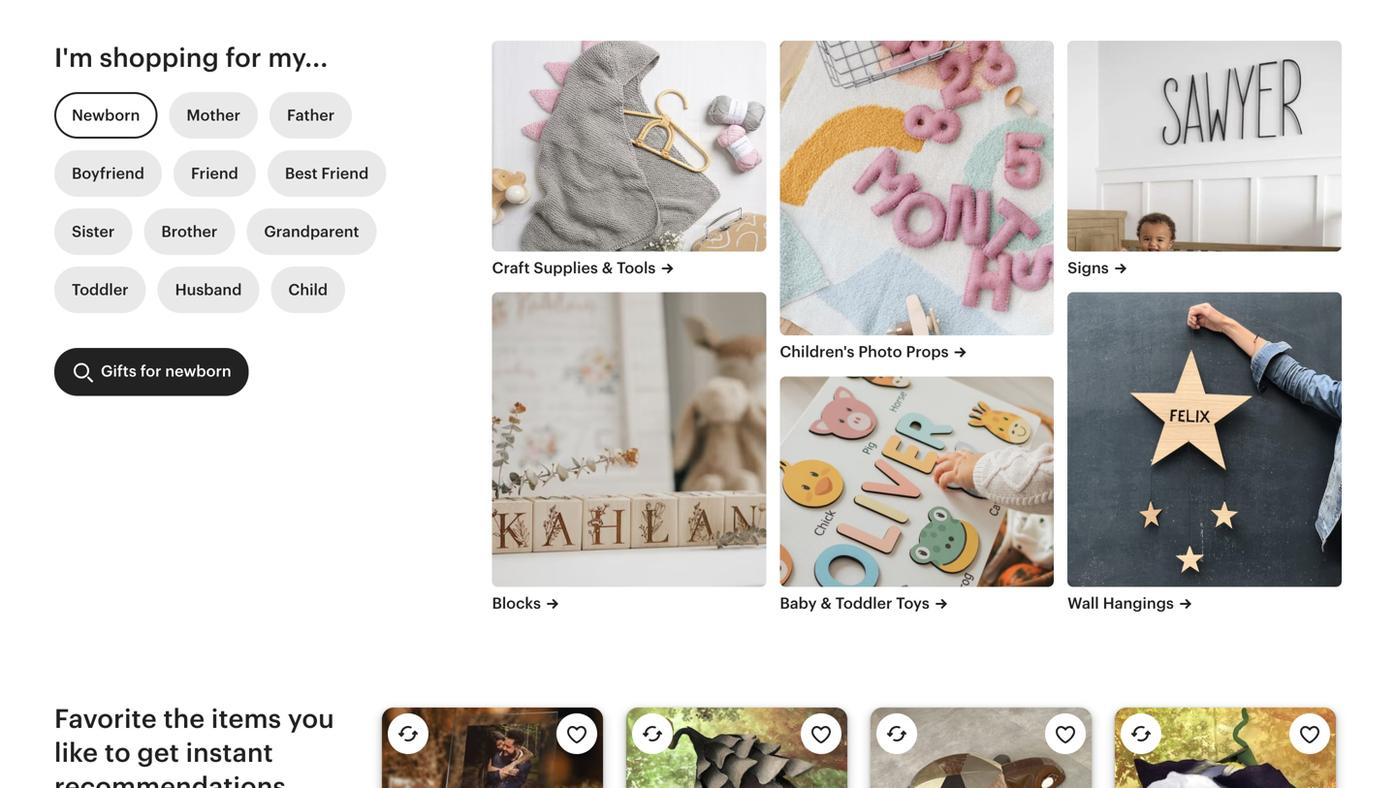 Task type: describe. For each thing, give the bounding box(es) containing it.
props
[[907, 343, 949, 361]]

newborn
[[72, 107, 140, 124]]

signs
[[1068, 259, 1110, 277]]

craft supplies & tools
[[492, 259, 656, 277]]

i'm shopping for my...
[[54, 43, 328, 73]]

signs link
[[1068, 257, 1343, 279]]

personalized name puzzle with animals | baby, toddler, kids toys | wooden toys | baby shower | christmas gifts | first birthday girl and boy image
[[780, 377, 1055, 587]]

child
[[289, 282, 328, 299]]

mother
[[187, 107, 241, 124]]

like
[[54, 738, 98, 768]]

brother
[[161, 223, 218, 241]]

toys
[[897, 595, 930, 613]]

you
[[288, 704, 335, 734]]

1 horizontal spatial for
[[226, 43, 262, 73]]

instant
[[186, 738, 273, 768]]

for inside gifts for newborn link
[[140, 363, 162, 381]]

items
[[211, 704, 282, 734]]

personalised star hanging decoration | nursery mobile | name wall hanging | new baby gift or christening gift | name sign | kids decor image
[[1068, 293, 1343, 587]]

gifts for newborn link
[[54, 349, 249, 396]]

0 vertical spatial toddler
[[72, 282, 129, 299]]

hangings
[[1104, 595, 1175, 613]]

father
[[287, 107, 335, 124]]

boyfriend
[[72, 165, 145, 183]]

tools
[[617, 259, 656, 277]]

i'm
[[54, 43, 93, 73]]

best
[[285, 165, 318, 183]]

0 horizontal spatial &
[[602, 259, 613, 277]]

1 horizontal spatial &
[[821, 595, 832, 613]]

wall hangings link
[[1068, 593, 1343, 615]]

blocks
[[492, 595, 541, 613]]



Task type: locate. For each thing, give the bounding box(es) containing it.
0 horizontal spatial toddler
[[72, 282, 129, 299]]

get
[[137, 738, 179, 768]]

for left my...
[[226, 43, 262, 73]]

newborn
[[165, 363, 232, 381]]

1 vertical spatial toddler
[[836, 595, 893, 613]]

1 vertical spatial for
[[140, 363, 162, 381]]

baby & toddler toys link
[[780, 593, 1055, 615]]

& left the tools
[[602, 259, 613, 277]]

my...
[[268, 43, 328, 73]]

best friend
[[285, 165, 369, 183]]

children's
[[780, 343, 855, 361]]

wall
[[1068, 595, 1100, 613]]

husband
[[175, 282, 242, 299]]

blocks link
[[492, 593, 767, 615]]

shopping
[[100, 43, 219, 73]]

0 horizontal spatial friend
[[191, 165, 238, 183]]

friend right best at top left
[[322, 165, 369, 183]]

baby
[[780, 595, 817, 613]]

1 friend from the left
[[191, 165, 238, 183]]

gifts
[[101, 363, 137, 381]]

for right "gifts"
[[140, 363, 162, 381]]

friend
[[191, 165, 238, 183], [322, 165, 369, 183]]

baby dinosaur hooded blanket knitting kit | easy blanket knit kit | hoody throw pattern by wool couture image
[[492, 41, 767, 252]]

favorite the items you like to get instant recommendations
[[54, 704, 335, 789]]

to
[[105, 738, 131, 768]]

gifts for newborn
[[101, 363, 232, 381]]

& right the baby
[[821, 595, 832, 613]]

0 vertical spatial &
[[602, 259, 613, 277]]

toddler
[[72, 282, 129, 299], [836, 595, 893, 613]]

0 vertical spatial for
[[226, 43, 262, 73]]

craft
[[492, 259, 530, 277]]

grandparent
[[264, 223, 359, 241]]

1 horizontal spatial friend
[[322, 165, 369, 183]]

floral wood alphabet blocks | personalized name | custom name blocks | handmade wood blocks | floral baby shower | floral nursery decor image
[[492, 293, 767, 587]]

1 horizontal spatial toddler
[[836, 595, 893, 613]]

children's photo props
[[780, 343, 949, 361]]

recommendations
[[54, 772, 286, 789]]

wall hangings
[[1068, 595, 1175, 613]]

sister
[[72, 223, 115, 241]]

1 vertical spatial &
[[821, 595, 832, 613]]

baby monthly and weekly milestone numbers set image
[[780, 41, 1055, 336]]

toddler down sister
[[72, 282, 129, 299]]

children's photo props link
[[780, 341, 1055, 363]]

friend down mother
[[191, 165, 238, 183]]

craft supplies & tools link
[[492, 257, 767, 279]]

supplies
[[534, 259, 598, 277]]

over the crib wood letters for nursery, large modern wood letters image
[[1068, 41, 1343, 252]]

toddler left toys
[[836, 595, 893, 613]]

photo
[[859, 343, 903, 361]]

favorite
[[54, 704, 157, 734]]

for
[[226, 43, 262, 73], [140, 363, 162, 381]]

the
[[163, 704, 205, 734]]

2 friend from the left
[[322, 165, 369, 183]]

baby & toddler toys
[[780, 595, 930, 613]]

0 horizontal spatial for
[[140, 363, 162, 381]]

&
[[602, 259, 613, 277], [821, 595, 832, 613]]



Task type: vqa. For each thing, say whether or not it's contained in the screenshot.
the rightmost shop
no



